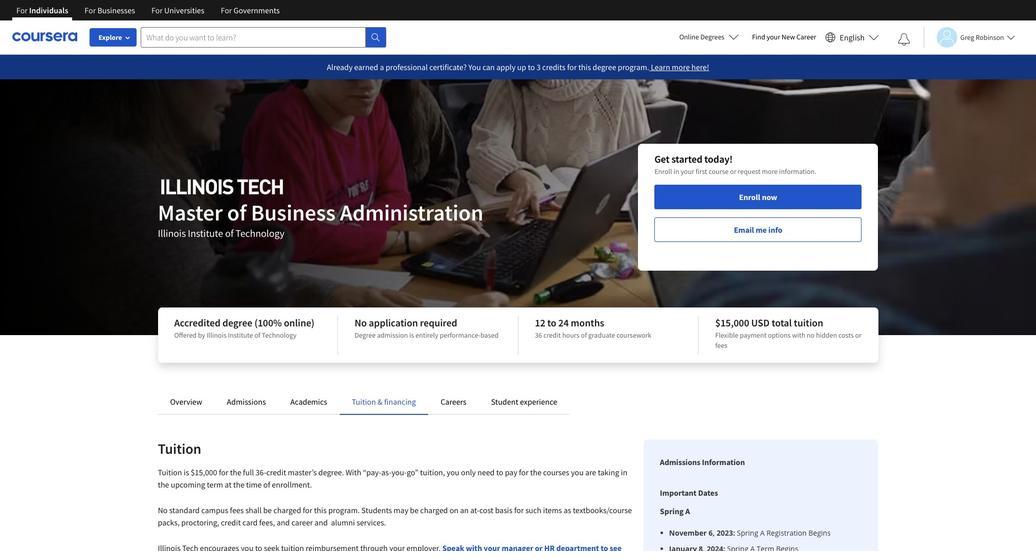 Task type: describe. For each thing, give the bounding box(es) containing it.
2 charged from the left
[[421, 505, 448, 516]]

a inside list item
[[761, 528, 765, 538]]

find
[[753, 32, 766, 41]]

registration
[[767, 528, 807, 538]]

are
[[586, 468, 597, 478]]

list item containing november 6, 2023:
[[670, 528, 832, 539]]

of inside tuition is $15,000 for the full 36-credit master's degree. with "pay-as-you-go" tuition, you only need to pay for the courses you are taking in the upcoming term at the time of enrollment.
[[264, 480, 270, 490]]

the left courses
[[531, 468, 542, 478]]

12 to 24 months 36 credit hours of graduate coursework
[[535, 316, 652, 340]]

items
[[544, 505, 563, 516]]

academics link
[[291, 397, 327, 407]]

0 vertical spatial degree
[[593, 62, 617, 72]]

your inside get started today! enroll in your first course or request more information.
[[681, 167, 695, 176]]

now
[[763, 192, 778, 202]]

english
[[841, 32, 865, 42]]

started
[[672, 153, 703, 165]]

overview link
[[170, 397, 202, 407]]

online)
[[284, 316, 315, 329]]

0 vertical spatial your
[[767, 32, 781, 41]]

businesses
[[98, 5, 135, 15]]

&
[[378, 397, 383, 407]]

36-
[[256, 468, 267, 478]]

explore
[[99, 33, 122, 42]]

admissions for admissions
[[227, 397, 266, 407]]

$15,000 usd total tuition flexible payment options with no hidden costs or fees
[[716, 316, 862, 350]]

for businesses
[[85, 5, 135, 15]]

2 you from the left
[[571, 468, 584, 478]]

english button
[[822, 20, 884, 54]]

term
[[207, 480, 223, 490]]

upcoming
[[171, 480, 205, 490]]

the right at
[[233, 480, 245, 490]]

by
[[198, 331, 205, 340]]

illinois inside accredited degree (100% online) offered by illinois institute of technology
[[207, 331, 227, 340]]

you-
[[392, 468, 407, 478]]

spring inside list item
[[738, 528, 759, 538]]

tuition,
[[420, 468, 445, 478]]

0 vertical spatial program.
[[618, 62, 650, 72]]

payment
[[741, 331, 767, 340]]

institute inside accredited degree (100% online) offered by illinois institute of technology
[[228, 331, 253, 340]]

list containing november 6, 2023:
[[665, 528, 832, 552]]

program. inside no standard campus fees shall be charged for this program. students may be charged on an at-cost basis for such items as textbooks/course packs, proctoring, credit card fees, and career and  alumni services.
[[329, 505, 360, 516]]

hours
[[563, 331, 580, 340]]

me
[[756, 225, 767, 235]]

admissions for admissions information
[[661, 457, 701, 468]]

can
[[483, 62, 495, 72]]

november 6, 2023: spring a registration begins
[[670, 528, 831, 538]]

0 vertical spatial spring
[[661, 506, 684, 517]]

info
[[769, 225, 783, 235]]

1 you from the left
[[447, 468, 460, 478]]

no standard campus fees shall be charged for this program. students may be charged on an at-cost basis for such items as textbooks/course packs, proctoring, credit card fees, and career and  alumni services.
[[158, 505, 633, 528]]

institute inside master of business administration illinois institute of technology
[[188, 227, 223, 240]]

tuition & financing
[[352, 397, 416, 407]]

in inside get started today! enroll in your first course or request more information.
[[674, 167, 680, 176]]

information.
[[780, 167, 817, 176]]

no application required degree admission is entirely performance-based
[[355, 316, 499, 340]]

students
[[362, 505, 392, 516]]

performance-
[[440, 331, 481, 340]]

no
[[807, 331, 815, 340]]

credit inside no standard campus fees shall be charged for this program. students may be charged on an at-cost basis for such items as textbooks/course packs, proctoring, credit card fees, and career and  alumni services.
[[221, 518, 241, 528]]

tuition for tuition & financing
[[352, 397, 376, 407]]

explore button
[[90, 28, 137, 47]]

more inside get started today! enroll in your first course or request more information.
[[763, 167, 778, 176]]

master of business administration illinois institute of technology
[[158, 199, 484, 240]]

course
[[709, 167, 729, 176]]

hidden
[[817, 331, 838, 340]]

flexible
[[716, 331, 739, 340]]

illinois inside master of business administration illinois institute of technology
[[158, 227, 186, 240]]

credit inside tuition is $15,000 for the full 36-credit master's degree. with "pay-as-you-go" tuition, you only need to pay for the courses you are taking in the upcoming term at the time of enrollment.
[[267, 468, 286, 478]]

accredited degree (100% online) offered by illinois institute of technology
[[174, 316, 315, 340]]

important dates
[[661, 488, 719, 498]]

this inside no standard campus fees shall be charged for this program. students may be charged on an at-cost basis for such items as textbooks/course packs, proctoring, credit card fees, and career and  alumni services.
[[314, 505, 327, 516]]

important
[[661, 488, 697, 498]]

admission
[[377, 331, 408, 340]]

in inside tuition is $15,000 for the full 36-credit master's degree. with "pay-as-you-go" tuition, you only need to pay for the courses you are taking in the upcoming term at the time of enrollment.
[[621, 468, 628, 478]]

student experience link
[[492, 397, 558, 407]]

fees,
[[259, 518, 275, 528]]

2 be from the left
[[410, 505, 419, 516]]

with
[[346, 468, 362, 478]]

is inside tuition is $15,000 for the full 36-credit master's degree. with "pay-as-you-go" tuition, you only need to pay for the courses you are taking in the upcoming term at the time of enrollment.
[[184, 468, 189, 478]]

for up at
[[219, 468, 229, 478]]

greg robinson
[[961, 33, 1005, 42]]

offered
[[174, 331, 197, 340]]

as
[[564, 505, 572, 516]]

1 horizontal spatial to
[[528, 62, 535, 72]]

for individuals
[[16, 5, 68, 15]]

0 horizontal spatial more
[[672, 62, 690, 72]]

business
[[251, 199, 336, 227]]

find your new career link
[[748, 31, 822, 44]]

for governments
[[221, 5, 280, 15]]

12
[[535, 316, 546, 329]]

basis
[[496, 505, 513, 516]]

0 vertical spatial this
[[579, 62, 592, 72]]

academics
[[291, 397, 327, 407]]

the left full at the bottom
[[230, 468, 242, 478]]

universities
[[164, 5, 205, 15]]

master's
[[288, 468, 317, 478]]

admissions link
[[227, 397, 266, 407]]

as-
[[382, 468, 392, 478]]

november
[[670, 528, 707, 538]]

time
[[246, 480, 262, 490]]

months
[[571, 316, 605, 329]]

need
[[478, 468, 495, 478]]

card
[[243, 518, 258, 528]]

coursework
[[617, 331, 652, 340]]

1 charged from the left
[[274, 505, 301, 516]]

information
[[703, 457, 746, 468]]

enroll now
[[740, 192, 778, 202]]

for for businesses
[[85, 5, 96, 15]]

no for application
[[355, 316, 367, 329]]

career
[[797, 32, 817, 41]]

degrees
[[701, 32, 725, 41]]

to inside the 12 to 24 months 36 credit hours of graduate coursework
[[548, 316, 557, 329]]

credits
[[543, 62, 566, 72]]

such
[[526, 505, 542, 516]]



Task type: vqa. For each thing, say whether or not it's contained in the screenshot.
started
yes



Task type: locate. For each thing, give the bounding box(es) containing it.
request
[[738, 167, 761, 176]]

coursera image
[[12, 29, 77, 45]]

1 vertical spatial degree
[[223, 316, 253, 329]]

governments
[[234, 5, 280, 15]]

2 horizontal spatial to
[[548, 316, 557, 329]]

1 horizontal spatial a
[[761, 528, 765, 538]]

0 horizontal spatial illinois
[[158, 227, 186, 240]]

no up degree
[[355, 316, 367, 329]]

2 vertical spatial to
[[497, 468, 504, 478]]

today!
[[705, 153, 733, 165]]

for right the pay
[[519, 468, 529, 478]]

0 vertical spatial or
[[731, 167, 737, 176]]

0 vertical spatial credit
[[544, 331, 561, 340]]

admissions information
[[661, 457, 746, 468]]

fees
[[716, 341, 728, 350], [230, 505, 244, 516]]

or
[[731, 167, 737, 176], [856, 331, 862, 340]]

campus
[[201, 505, 228, 516]]

the left upcoming
[[158, 480, 169, 490]]

this down degree.
[[314, 505, 327, 516]]

for up career
[[303, 505, 313, 516]]

no up packs,
[[158, 505, 168, 516]]

1 vertical spatial institute
[[228, 331, 253, 340]]

no for standard
[[158, 505, 168, 516]]

or right course at the top of the page
[[731, 167, 737, 176]]

1 horizontal spatial credit
[[267, 468, 286, 478]]

spring right 2023:
[[738, 528, 759, 538]]

up
[[518, 62, 527, 72]]

a down the important dates
[[686, 506, 691, 517]]

1 vertical spatial spring
[[738, 528, 759, 538]]

your down started
[[681, 167, 695, 176]]

tuition & financing link
[[352, 397, 416, 407]]

0 vertical spatial $15,000
[[716, 316, 750, 329]]

is up upcoming
[[184, 468, 189, 478]]

illinois institute of technology logo image
[[158, 174, 286, 200]]

0 vertical spatial tuition
[[352, 397, 376, 407]]

to
[[528, 62, 535, 72], [548, 316, 557, 329], [497, 468, 504, 478]]

enroll left now
[[740, 192, 761, 202]]

get
[[655, 153, 670, 165]]

enroll inside get started today! enroll in your first course or request more information.
[[655, 167, 673, 176]]

or inside get started today! enroll in your first course or request more information.
[[731, 167, 737, 176]]

0 vertical spatial technology
[[236, 227, 285, 240]]

taking
[[598, 468, 620, 478]]

no inside no application required degree admission is entirely performance-based
[[355, 316, 367, 329]]

0 horizontal spatial in
[[621, 468, 628, 478]]

"pay-
[[363, 468, 382, 478]]

to right 12
[[548, 316, 557, 329]]

0 horizontal spatial a
[[686, 506, 691, 517]]

1 vertical spatial credit
[[267, 468, 286, 478]]

0 horizontal spatial you
[[447, 468, 460, 478]]

1 vertical spatial program.
[[329, 505, 360, 516]]

1 vertical spatial enroll
[[740, 192, 761, 202]]

for
[[16, 5, 28, 15], [85, 5, 96, 15], [152, 5, 163, 15], [221, 5, 232, 15]]

enrollment.
[[272, 480, 312, 490]]

in down started
[[674, 167, 680, 176]]

0 horizontal spatial admissions
[[227, 397, 266, 407]]

degree left (100% in the bottom of the page
[[223, 316, 253, 329]]

for left such at the right of page
[[515, 505, 524, 516]]

more right request
[[763, 167, 778, 176]]

0 vertical spatial to
[[528, 62, 535, 72]]

0 horizontal spatial or
[[731, 167, 737, 176]]

is
[[410, 331, 414, 340], [184, 468, 189, 478]]

spring a
[[661, 506, 691, 517]]

certificate?
[[430, 62, 467, 72]]

0 vertical spatial no
[[355, 316, 367, 329]]

more left the here!
[[672, 62, 690, 72]]

1 horizontal spatial or
[[856, 331, 862, 340]]

1 vertical spatial in
[[621, 468, 628, 478]]

0 horizontal spatial your
[[681, 167, 695, 176]]

0 vertical spatial in
[[674, 167, 680, 176]]

0 horizontal spatial charged
[[274, 505, 301, 516]]

1 horizontal spatial program.
[[618, 62, 650, 72]]

standard
[[169, 505, 200, 516]]

in right taking
[[621, 468, 628, 478]]

0 horizontal spatial this
[[314, 505, 327, 516]]

total
[[772, 316, 793, 329]]

credit up "enrollment."
[[267, 468, 286, 478]]

1 vertical spatial $15,000
[[191, 468, 217, 478]]

1 horizontal spatial illinois
[[207, 331, 227, 340]]

for
[[568, 62, 577, 72], [219, 468, 229, 478], [519, 468, 529, 478], [303, 505, 313, 516], [515, 505, 524, 516]]

1 be from the left
[[263, 505, 272, 516]]

may
[[394, 505, 409, 516]]

online degrees
[[680, 32, 725, 41]]

enroll now button
[[655, 185, 863, 209]]

with
[[793, 331, 806, 340]]

be right may
[[410, 505, 419, 516]]

technology inside master of business administration illinois institute of technology
[[236, 227, 285, 240]]

0 horizontal spatial program.
[[329, 505, 360, 516]]

at-
[[471, 505, 480, 516]]

services.
[[357, 518, 386, 528]]

0 vertical spatial enroll
[[655, 167, 673, 176]]

1 horizontal spatial institute
[[228, 331, 253, 340]]

this right "credits"
[[579, 62, 592, 72]]

(100%
[[255, 316, 282, 329]]

1 horizontal spatial spring
[[738, 528, 759, 538]]

get started today! enroll in your first course or request more information.
[[655, 153, 817, 176]]

spring
[[661, 506, 684, 517], [738, 528, 759, 538]]

you left are
[[571, 468, 584, 478]]

careers
[[441, 397, 467, 407]]

0 vertical spatial admissions
[[227, 397, 266, 407]]

1 vertical spatial more
[[763, 167, 778, 176]]

1 vertical spatial admissions
[[661, 457, 701, 468]]

1 vertical spatial tuition
[[158, 440, 201, 458]]

1 vertical spatial to
[[548, 316, 557, 329]]

be up fees,
[[263, 505, 272, 516]]

$15,000 up term
[[191, 468, 217, 478]]

for for universities
[[152, 5, 163, 15]]

no inside no standard campus fees shall be charged for this program. students may be charged on an at-cost basis for such items as textbooks/course packs, proctoring, credit card fees, and career and  alumni services.
[[158, 505, 168, 516]]

credit left card at the left bottom of the page
[[221, 518, 241, 528]]

is inside no application required degree admission is entirely performance-based
[[410, 331, 414, 340]]

online
[[680, 32, 700, 41]]

1 horizontal spatial in
[[674, 167, 680, 176]]

1 horizontal spatial be
[[410, 505, 419, 516]]

list
[[665, 528, 832, 552]]

for right "credits"
[[568, 62, 577, 72]]

0 horizontal spatial be
[[263, 505, 272, 516]]

email
[[735, 225, 755, 235]]

or inside $15,000 usd total tuition flexible payment options with no hidden costs or fees
[[856, 331, 862, 340]]

6,
[[709, 528, 715, 538]]

for left businesses
[[85, 5, 96, 15]]

credit right 36
[[544, 331, 561, 340]]

0 horizontal spatial no
[[158, 505, 168, 516]]

0 vertical spatial is
[[410, 331, 414, 340]]

begins
[[809, 528, 831, 538]]

packs,
[[158, 518, 180, 528]]

1 for from the left
[[16, 5, 28, 15]]

financing
[[385, 397, 416, 407]]

$15,000 up flexible at right
[[716, 316, 750, 329]]

0 horizontal spatial fees
[[230, 505, 244, 516]]

accredited
[[174, 316, 221, 329]]

show notifications image
[[899, 33, 911, 46]]

fees left shall
[[230, 505, 244, 516]]

for left universities
[[152, 5, 163, 15]]

spring down important
[[661, 506, 684, 517]]

1 vertical spatial a
[[761, 528, 765, 538]]

What do you want to learn? text field
[[141, 27, 366, 47]]

0 vertical spatial fees
[[716, 341, 728, 350]]

degree right "credits"
[[593, 62, 617, 72]]

fees down flexible at right
[[716, 341, 728, 350]]

enroll down get
[[655, 167, 673, 176]]

at
[[225, 480, 232, 490]]

of inside the 12 to 24 months 36 credit hours of graduate coursework
[[581, 331, 587, 340]]

on
[[450, 505, 459, 516]]

for for individuals
[[16, 5, 28, 15]]

charged left on
[[421, 505, 448, 516]]

0 horizontal spatial degree
[[223, 316, 253, 329]]

degree
[[355, 331, 376, 340]]

tuition inside tuition is $15,000 for the full 36-credit master's degree. with "pay-as-you-go" tuition, you only need to pay for the courses you are taking in the upcoming term at the time of enrollment.
[[158, 468, 182, 478]]

alumni
[[331, 518, 355, 528]]

list item
[[670, 528, 832, 539]]

technology
[[236, 227, 285, 240], [262, 331, 297, 340]]

1 horizontal spatial your
[[767, 32, 781, 41]]

for for governments
[[221, 5, 232, 15]]

1 vertical spatial illinois
[[207, 331, 227, 340]]

program. left learn
[[618, 62, 650, 72]]

go"
[[407, 468, 419, 478]]

student experience
[[492, 397, 558, 407]]

graduate
[[589, 331, 616, 340]]

3
[[537, 62, 541, 72]]

no
[[355, 316, 367, 329], [158, 505, 168, 516]]

textbooks/course
[[573, 505, 633, 516]]

technology inside accredited degree (100% online) offered by illinois institute of technology
[[262, 331, 297, 340]]

for universities
[[152, 5, 205, 15]]

charged up and
[[274, 505, 301, 516]]

0 vertical spatial illinois
[[158, 227, 186, 240]]

student
[[492, 397, 519, 407]]

based
[[481, 331, 499, 340]]

only
[[461, 468, 476, 478]]

0 vertical spatial more
[[672, 62, 690, 72]]

1 vertical spatial no
[[158, 505, 168, 516]]

courses
[[544, 468, 570, 478]]

2 for from the left
[[85, 5, 96, 15]]

program. up alumni
[[329, 505, 360, 516]]

1 horizontal spatial no
[[355, 316, 367, 329]]

learn
[[651, 62, 671, 72]]

program.
[[618, 62, 650, 72], [329, 505, 360, 516]]

tuition
[[352, 397, 376, 407], [158, 440, 201, 458], [158, 468, 182, 478]]

a left the registration
[[761, 528, 765, 538]]

or right the costs
[[856, 331, 862, 340]]

dates
[[699, 488, 719, 498]]

1 horizontal spatial fees
[[716, 341, 728, 350]]

0 vertical spatial a
[[686, 506, 691, 517]]

entirely
[[416, 331, 439, 340]]

and
[[277, 518, 290, 528]]

None search field
[[141, 27, 387, 47]]

banner navigation
[[8, 0, 288, 20]]

to left 3
[[528, 62, 535, 72]]

institute down 'illinois institute of technology logo'
[[188, 227, 223, 240]]

0 horizontal spatial institute
[[188, 227, 223, 240]]

1 horizontal spatial $15,000
[[716, 316, 750, 329]]

1 vertical spatial your
[[681, 167, 695, 176]]

1 horizontal spatial is
[[410, 331, 414, 340]]

credit inside the 12 to 24 months 36 credit hours of graduate coursework
[[544, 331, 561, 340]]

credit
[[544, 331, 561, 340], [267, 468, 286, 478], [221, 518, 241, 528]]

1 horizontal spatial enroll
[[740, 192, 761, 202]]

pay
[[505, 468, 518, 478]]

$15,000 inside $15,000 usd total tuition flexible payment options with no hidden costs or fees
[[716, 316, 750, 329]]

1 vertical spatial technology
[[262, 331, 297, 340]]

1 vertical spatial this
[[314, 505, 327, 516]]

tuition for tuition is $15,000 for the full 36-credit master's degree. with "pay-as-you-go" tuition, you only need to pay for the courses you are taking in the upcoming term at the time of enrollment.
[[158, 468, 182, 478]]

1 horizontal spatial degree
[[593, 62, 617, 72]]

1 horizontal spatial admissions
[[661, 457, 701, 468]]

institute right by
[[228, 331, 253, 340]]

0 horizontal spatial spring
[[661, 506, 684, 517]]

fees inside $15,000 usd total tuition flexible payment options with no hidden costs or fees
[[716, 341, 728, 350]]

degree inside accredited degree (100% online) offered by illinois institute of technology
[[223, 316, 253, 329]]

your right find
[[767, 32, 781, 41]]

enroll inside enroll now button
[[740, 192, 761, 202]]

for left governments
[[221, 5, 232, 15]]

fees inside no standard campus fees shall be charged for this program. students may be charged on an at-cost basis for such items as textbooks/course packs, proctoring, credit card fees, and career and  alumni services.
[[230, 505, 244, 516]]

3 for from the left
[[152, 5, 163, 15]]

already
[[327, 62, 353, 72]]

4 for from the left
[[221, 5, 232, 15]]

0 horizontal spatial is
[[184, 468, 189, 478]]

1 horizontal spatial this
[[579, 62, 592, 72]]

0 vertical spatial institute
[[188, 227, 223, 240]]

1 horizontal spatial you
[[571, 468, 584, 478]]

robinson
[[977, 33, 1005, 42]]

$15,000 inside tuition is $15,000 for the full 36-credit master's degree. with "pay-as-you-go" tuition, you only need to pay for the courses you are taking in the upcoming term at the time of enrollment.
[[191, 468, 217, 478]]

greg
[[961, 33, 975, 42]]

0 horizontal spatial $15,000
[[191, 468, 217, 478]]

proctoring,
[[181, 518, 219, 528]]

degree.
[[319, 468, 344, 478]]

1 vertical spatial is
[[184, 468, 189, 478]]

0 horizontal spatial enroll
[[655, 167, 673, 176]]

cost
[[480, 505, 494, 516]]

to inside tuition is $15,000 for the full 36-credit master's degree. with "pay-as-you-go" tuition, you only need to pay for the courses you are taking in the upcoming term at the time of enrollment.
[[497, 468, 504, 478]]

required
[[420, 316, 458, 329]]

professional
[[386, 62, 428, 72]]

0 horizontal spatial to
[[497, 468, 504, 478]]

more
[[672, 62, 690, 72], [763, 167, 778, 176]]

2 vertical spatial credit
[[221, 518, 241, 528]]

2 horizontal spatial credit
[[544, 331, 561, 340]]

0 horizontal spatial credit
[[221, 518, 241, 528]]

1 vertical spatial or
[[856, 331, 862, 340]]

1 vertical spatial fees
[[230, 505, 244, 516]]

1 horizontal spatial charged
[[421, 505, 448, 516]]

tuition for tuition
[[158, 440, 201, 458]]

you left only on the bottom of page
[[447, 468, 460, 478]]

admissions
[[227, 397, 266, 407], [661, 457, 701, 468]]

here!
[[692, 62, 710, 72]]

for left individuals
[[16, 5, 28, 15]]

of inside accredited degree (100% online) offered by illinois institute of technology
[[255, 331, 261, 340]]

1 horizontal spatial more
[[763, 167, 778, 176]]

to left the pay
[[497, 468, 504, 478]]

email me info
[[735, 225, 783, 235]]

a
[[380, 62, 384, 72]]

is left entirely
[[410, 331, 414, 340]]

2 vertical spatial tuition
[[158, 468, 182, 478]]

master
[[158, 199, 223, 227]]



